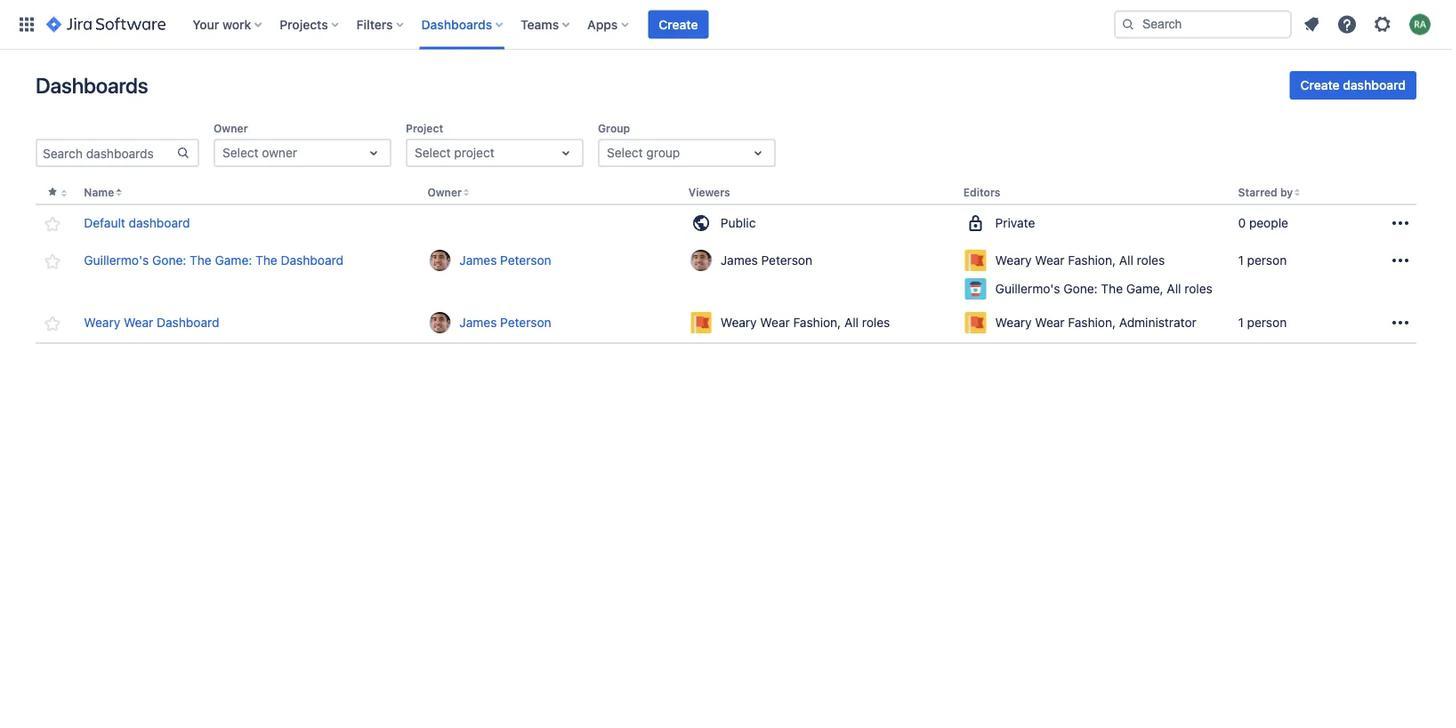 Task type: describe. For each thing, give the bounding box(es) containing it.
select project
[[415, 146, 495, 160]]

dashboards button
[[416, 10, 510, 39]]

select owner
[[223, 146, 297, 160]]

create for create
[[659, 17, 698, 32]]

project
[[454, 146, 495, 160]]

by
[[1281, 186, 1294, 199]]

select for select project
[[415, 146, 451, 160]]

1 horizontal spatial the
[[256, 253, 278, 268]]

0 vertical spatial dashboard
[[281, 253, 344, 268]]

apps button
[[582, 10, 636, 39]]

james peterson for weary
[[460, 316, 552, 330]]

create for create dashboard
[[1301, 78, 1340, 93]]

weary wear dashboard link
[[84, 314, 219, 332]]

viewers
[[689, 186, 730, 199]]

your work
[[192, 17, 251, 32]]

default
[[84, 216, 125, 231]]

group
[[647, 146, 680, 160]]

work
[[222, 17, 251, 32]]

private
[[996, 216, 1035, 231]]

administrator
[[1120, 316, 1197, 330]]

owner
[[262, 146, 297, 160]]

james peterson link for james peterson
[[428, 248, 675, 273]]

weary wear fashion, administrator
[[996, 316, 1197, 330]]

2 horizontal spatial roles
[[1185, 282, 1213, 297]]

open image for owner
[[363, 142, 385, 164]]

1 vertical spatial weary wear fashion, all roles
[[721, 316, 890, 330]]

starred by button
[[1239, 186, 1294, 199]]

dashboard for create dashboard
[[1343, 78, 1406, 93]]

editors
[[964, 186, 1001, 199]]

guillermo's gone: the game: the dashboard link
[[84, 252, 344, 270]]

person for weary wear fashion, all roles
[[1248, 316, 1287, 330]]

your work button
[[187, 10, 269, 39]]

james for weary
[[460, 316, 497, 330]]

person for james peterson
[[1248, 253, 1287, 268]]

1 person for james peterson
[[1239, 253, 1287, 268]]

owner button
[[428, 186, 462, 199]]

help image
[[1337, 14, 1358, 35]]

your profile and settings image
[[1410, 14, 1431, 35]]

2 vertical spatial all
[[845, 316, 859, 330]]

guillermo's gone: the game: the dashboard
[[84, 253, 344, 268]]

teams
[[521, 17, 559, 32]]

default dashboard
[[84, 216, 190, 231]]

0 people
[[1239, 216, 1289, 231]]

public
[[721, 216, 756, 231]]

projects button
[[274, 10, 346, 39]]

0 horizontal spatial roles
[[862, 316, 890, 330]]

apps
[[588, 17, 618, 32]]

more image
[[1390, 313, 1412, 334]]

0 horizontal spatial dashboard
[[157, 316, 219, 330]]

open image for project
[[555, 142, 577, 164]]

projects
[[280, 17, 328, 32]]

peterson for weary
[[500, 316, 552, 330]]

teams button
[[516, 10, 577, 39]]



Task type: vqa. For each thing, say whether or not it's contained in the screenshot.
first Answer from the bottom of the page
no



Task type: locate. For each thing, give the bounding box(es) containing it.
guillermo's down default on the top left of page
[[84, 253, 149, 268]]

1 vertical spatial james peterson link
[[428, 311, 675, 336]]

1 for james peterson
[[1239, 253, 1244, 268]]

primary element
[[11, 0, 1114, 49]]

0 vertical spatial weary wear fashion, all roles
[[996, 253, 1165, 268]]

james peterson link
[[428, 248, 675, 273], [428, 311, 675, 336]]

0 horizontal spatial gone:
[[152, 253, 186, 268]]

2 1 person from the top
[[1239, 316, 1287, 330]]

search image
[[1122, 17, 1136, 32]]

0 horizontal spatial create
[[659, 17, 698, 32]]

create inside 'button'
[[1301, 78, 1340, 93]]

star guillermo's gone: the game: the dashboard image
[[42, 251, 63, 272]]

0 vertical spatial 1 person
[[1239, 253, 1287, 268]]

dashboards details element
[[36, 182, 1417, 345]]

1 vertical spatial dashboard
[[129, 216, 190, 231]]

create right 'apps' popup button
[[659, 17, 698, 32]]

guillermo's for guillermo's gone: the game, all roles
[[996, 282, 1061, 297]]

0 horizontal spatial all
[[845, 316, 859, 330]]

dashboard inside 'button'
[[1343, 78, 1406, 93]]

0 vertical spatial dashboard
[[1343, 78, 1406, 93]]

game:
[[215, 253, 252, 268]]

roles
[[1137, 253, 1165, 268], [1185, 282, 1213, 297], [862, 316, 890, 330]]

the for guillermo's gone: the game, all roles
[[1101, 282, 1123, 297]]

2 horizontal spatial the
[[1101, 282, 1123, 297]]

owner down select project
[[428, 186, 462, 199]]

open image left group text box
[[555, 142, 577, 164]]

dashboard right game:
[[281, 253, 344, 268]]

2 select from the left
[[415, 146, 451, 160]]

1 vertical spatial person
[[1248, 316, 1287, 330]]

Owner text field
[[223, 144, 226, 162]]

select
[[223, 146, 259, 160], [415, 146, 451, 160], [607, 146, 643, 160]]

select for select owner
[[223, 146, 259, 160]]

dashboards right the filters dropdown button
[[422, 17, 492, 32]]

1 horizontal spatial dashboard
[[281, 253, 344, 268]]

create dashboard button
[[1290, 71, 1417, 100]]

create inside button
[[659, 17, 698, 32]]

1 down 0
[[1239, 253, 1244, 268]]

0 vertical spatial guillermo's
[[84, 253, 149, 268]]

0 horizontal spatial open image
[[363, 142, 385, 164]]

appswitcher icon image
[[16, 14, 37, 35]]

all
[[1120, 253, 1134, 268], [1167, 282, 1182, 297], [845, 316, 859, 330]]

default dashboard link
[[84, 215, 190, 232]]

star default dashboard image
[[42, 214, 63, 235]]

1 vertical spatial 1 person
[[1239, 316, 1287, 330]]

1 person from the top
[[1248, 253, 1287, 268]]

game,
[[1127, 282, 1164, 297]]

james peterson for james
[[460, 253, 552, 268]]

dashboard
[[281, 253, 344, 268], [157, 316, 219, 330]]

1
[[1239, 253, 1244, 268], [1239, 316, 1244, 330]]

2 1 from the top
[[1239, 316, 1244, 330]]

create button
[[648, 10, 709, 39]]

more image
[[1390, 213, 1412, 234], [1390, 250, 1412, 272]]

0 vertical spatial owner
[[214, 122, 248, 134]]

1 horizontal spatial gone:
[[1064, 282, 1098, 297]]

james peterson link for weary wear fashion, all roles
[[428, 311, 675, 336]]

owner
[[214, 122, 248, 134], [428, 186, 462, 199]]

select down group
[[607, 146, 643, 160]]

1 horizontal spatial all
[[1120, 253, 1134, 268]]

name
[[84, 186, 114, 199]]

1 open image from the left
[[363, 142, 385, 164]]

Search field
[[1114, 10, 1292, 39]]

the right game:
[[256, 253, 278, 268]]

1 horizontal spatial dashboard
[[1343, 78, 1406, 93]]

open image
[[748, 142, 769, 164]]

guillermo's inside guillermo's gone: the game: the dashboard link
[[84, 253, 149, 268]]

1 for weary wear fashion, all roles
[[1239, 316, 1244, 330]]

dashboards up search dashboards "text field"
[[36, 73, 148, 98]]

1 horizontal spatial guillermo's
[[996, 282, 1061, 297]]

dashboards
[[422, 17, 492, 32], [36, 73, 148, 98]]

0 vertical spatial james peterson link
[[428, 248, 675, 273]]

the
[[190, 253, 212, 268], [256, 253, 278, 268], [1101, 282, 1123, 297]]

filters
[[357, 17, 393, 32]]

owner up owner text field
[[214, 122, 248, 134]]

dashboard down settings image
[[1343, 78, 1406, 93]]

1 vertical spatial dashboard
[[157, 316, 219, 330]]

0 vertical spatial 1
[[1239, 253, 1244, 268]]

banner containing your work
[[0, 0, 1453, 50]]

notifications image
[[1301, 14, 1323, 35]]

1 right "administrator"
[[1239, 316, 1244, 330]]

1 vertical spatial guillermo's
[[996, 282, 1061, 297]]

project
[[406, 122, 443, 134]]

2 horizontal spatial all
[[1167, 282, 1182, 297]]

banner
[[0, 0, 1453, 50]]

Search dashboards text field
[[37, 141, 176, 166]]

gone: for game,
[[1064, 282, 1098, 297]]

jira software image
[[46, 14, 166, 35], [46, 14, 166, 35]]

0 horizontal spatial select
[[223, 146, 259, 160]]

peterson
[[500, 253, 552, 268], [762, 253, 813, 268], [500, 316, 552, 330]]

the for guillermo's gone: the game: the dashboard
[[190, 253, 212, 268]]

1 james peterson link from the top
[[428, 248, 675, 273]]

1 select from the left
[[223, 146, 259, 160]]

gone: up weary wear fashion, administrator
[[1064, 282, 1098, 297]]

0 vertical spatial dashboards
[[422, 17, 492, 32]]

dashboard down guillermo's gone: the game: the dashboard link
[[157, 316, 219, 330]]

1 more image from the top
[[1390, 213, 1412, 234]]

Project text field
[[415, 144, 418, 162]]

0 horizontal spatial dashboard
[[129, 216, 190, 231]]

2 james peterson link from the top
[[428, 311, 675, 336]]

1 horizontal spatial owner
[[428, 186, 462, 199]]

settings image
[[1373, 14, 1394, 35]]

1 vertical spatial roles
[[1185, 282, 1213, 297]]

2 more image from the top
[[1390, 250, 1412, 272]]

star weary wear dashboard image
[[42, 313, 63, 335]]

gone: for game:
[[152, 253, 186, 268]]

name button
[[84, 186, 114, 199]]

select down project
[[415, 146, 451, 160]]

the left game:
[[190, 253, 212, 268]]

1 horizontal spatial select
[[415, 146, 451, 160]]

1 vertical spatial all
[[1167, 282, 1182, 297]]

0 horizontal spatial dashboards
[[36, 73, 148, 98]]

2 person from the top
[[1248, 316, 1287, 330]]

2 horizontal spatial select
[[607, 146, 643, 160]]

person
[[1248, 253, 1287, 268], [1248, 316, 1287, 330]]

owner inside dashboards details element
[[428, 186, 462, 199]]

dashboard for default dashboard
[[129, 216, 190, 231]]

guillermo's gone: the game, all roles
[[996, 282, 1213, 297]]

0 horizontal spatial owner
[[214, 122, 248, 134]]

gone:
[[152, 253, 186, 268], [1064, 282, 1098, 297]]

open image left the project text field
[[363, 142, 385, 164]]

weary wear fashion, all roles
[[996, 253, 1165, 268], [721, 316, 890, 330]]

james
[[460, 253, 497, 268], [721, 253, 758, 268], [460, 316, 497, 330]]

gone: down default dashboard link on the left of page
[[152, 253, 186, 268]]

wear
[[1035, 253, 1065, 268], [124, 316, 153, 330], [761, 316, 790, 330], [1035, 316, 1065, 330]]

0 vertical spatial create
[[659, 17, 698, 32]]

0
[[1239, 216, 1246, 231]]

peterson for james
[[500, 253, 552, 268]]

1 1 person from the top
[[1239, 253, 1287, 268]]

the left game,
[[1101, 282, 1123, 297]]

1 person for weary wear fashion, all roles
[[1239, 316, 1287, 330]]

0 vertical spatial roles
[[1137, 253, 1165, 268]]

1 horizontal spatial roles
[[1137, 253, 1165, 268]]

starred
[[1239, 186, 1278, 199]]

create down notifications icon
[[1301, 78, 1340, 93]]

2 open image from the left
[[555, 142, 577, 164]]

james for james
[[460, 253, 497, 268]]

Group text field
[[607, 144, 610, 162]]

create
[[659, 17, 698, 32], [1301, 78, 1340, 93]]

starred by
[[1239, 186, 1294, 199]]

3 select from the left
[[607, 146, 643, 160]]

select for select group
[[607, 146, 643, 160]]

guillermo's down private at the top
[[996, 282, 1061, 297]]

weary
[[996, 253, 1032, 268], [84, 316, 120, 330], [721, 316, 757, 330], [996, 316, 1032, 330]]

1 horizontal spatial open image
[[555, 142, 577, 164]]

1 vertical spatial gone:
[[1064, 282, 1098, 297]]

0 vertical spatial gone:
[[152, 253, 186, 268]]

dashboard right default on the top left of page
[[129, 216, 190, 231]]

1 vertical spatial 1
[[1239, 316, 1244, 330]]

filters button
[[351, 10, 411, 39]]

2 vertical spatial roles
[[862, 316, 890, 330]]

your
[[192, 17, 219, 32]]

1 vertical spatial more image
[[1390, 250, 1412, 272]]

0 horizontal spatial guillermo's
[[84, 253, 149, 268]]

0 vertical spatial all
[[1120, 253, 1134, 268]]

guillermo's
[[84, 253, 149, 268], [996, 282, 1061, 297]]

1 horizontal spatial create
[[1301, 78, 1340, 93]]

1 person
[[1239, 253, 1287, 268], [1239, 316, 1287, 330]]

0 horizontal spatial the
[[190, 253, 212, 268]]

1 vertical spatial owner
[[428, 186, 462, 199]]

open image
[[363, 142, 385, 164], [555, 142, 577, 164]]

dashboard
[[1343, 78, 1406, 93], [129, 216, 190, 231]]

group
[[598, 122, 630, 134]]

select left owner
[[223, 146, 259, 160]]

1 horizontal spatial weary wear fashion, all roles
[[996, 253, 1165, 268]]

create dashboard
[[1301, 78, 1406, 93]]

0 horizontal spatial weary wear fashion, all roles
[[721, 316, 890, 330]]

0 vertical spatial more image
[[1390, 213, 1412, 234]]

1 horizontal spatial dashboards
[[422, 17, 492, 32]]

1 1 from the top
[[1239, 253, 1244, 268]]

people
[[1250, 216, 1289, 231]]

guillermo's for guillermo's gone: the game: the dashboard
[[84, 253, 149, 268]]

dashboards inside dropdown button
[[422, 17, 492, 32]]

james peterson
[[460, 253, 552, 268], [721, 253, 813, 268], [460, 316, 552, 330]]

weary wear dashboard
[[84, 316, 219, 330]]

select group
[[607, 146, 680, 160]]

1 vertical spatial dashboards
[[36, 73, 148, 98]]

0 vertical spatial person
[[1248, 253, 1287, 268]]

fashion,
[[1068, 253, 1116, 268], [794, 316, 841, 330], [1068, 316, 1116, 330]]

1 vertical spatial create
[[1301, 78, 1340, 93]]



